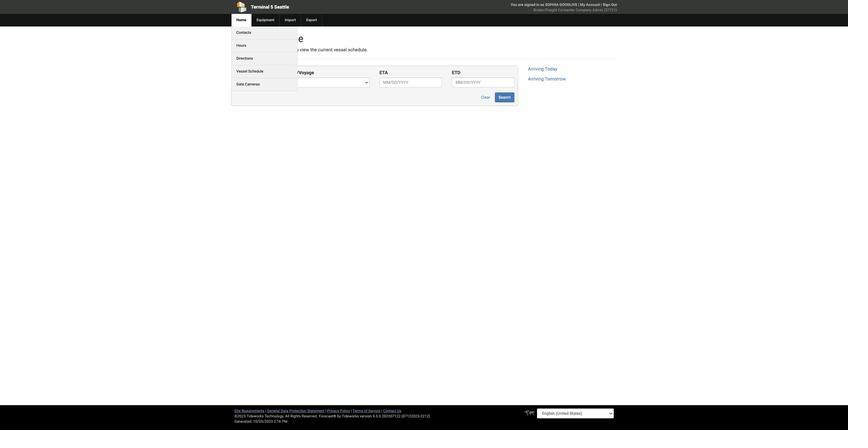 Task type: locate. For each thing, give the bounding box(es) containing it.
0 horizontal spatial the
[[243, 47, 249, 52]]

by
[[337, 414, 341, 418]]

vessel up gate
[[236, 69, 247, 74]]

site
[[234, 409, 241, 413]]

forecast®
[[319, 414, 336, 418]]

my account link
[[580, 3, 600, 7]]

the
[[243, 47, 249, 52], [310, 47, 317, 52]]

service
[[368, 409, 380, 413]]

2 the from the left
[[310, 47, 317, 52]]

owner
[[235, 70, 248, 75]]

are
[[518, 3, 523, 7]]

2212)
[[421, 414, 430, 418]]

gate
[[236, 82, 244, 86]]

(07122023-
[[402, 414, 421, 418]]

eta
[[380, 70, 388, 75]]

vessel inside vessel schedule enter the search criteria below to view the current vessel schedule.
[[231, 33, 260, 44]]

vessel/voyage
[[283, 70, 314, 75]]

arriving for arriving today
[[528, 66, 544, 72]]

export
[[306, 18, 317, 22]]

arriving today link
[[528, 66, 557, 72]]

schedule inside vessel schedule enter the search criteria below to view the current vessel schedule.
[[263, 33, 303, 44]]

vessel up the enter
[[231, 33, 260, 44]]

requirements
[[242, 409, 264, 413]]

1 vertical spatial vessel
[[236, 69, 247, 74]]

1 arriving from the top
[[528, 66, 544, 72]]

10/05/2023
[[253, 419, 273, 424]]

export link
[[301, 14, 322, 27]]

seattle
[[274, 4, 289, 10]]

terms of service link
[[353, 409, 380, 413]]

0 vertical spatial schedule
[[263, 33, 303, 44]]

vessel for vessel schedule
[[236, 69, 247, 74]]

vessel schedule enter the search criteria below to view the current vessel schedule.
[[231, 33, 368, 52]]

rights
[[290, 414, 301, 418]]

tomorrow
[[545, 76, 566, 82]]

of
[[364, 409, 367, 413]]

contacts
[[236, 30, 251, 35]]

below
[[281, 47, 293, 52]]

all
[[285, 414, 289, 418]]

2 arriving from the top
[[528, 76, 544, 82]]

privacy
[[327, 409, 339, 413]]

version
[[360, 414, 372, 418]]

schedule up cameras
[[248, 69, 263, 74]]

gate cameras
[[236, 82, 260, 86]]

| left sign
[[601, 3, 602, 7]]

clear
[[481, 95, 490, 100]]

the up directions
[[243, 47, 249, 52]]

arriving tomorrow
[[528, 76, 566, 82]]

terminal 5 seattle
[[251, 4, 289, 10]]

protection
[[289, 409, 306, 413]]

vessel for vessel schedule enter the search criteria below to view the current vessel schedule.
[[231, 33, 260, 44]]

tideworks
[[342, 414, 359, 418]]

schedule up below at the left top of page
[[263, 33, 303, 44]]

statement
[[307, 409, 324, 413]]

privacy policy link
[[327, 409, 350, 413]]

1 horizontal spatial the
[[310, 47, 317, 52]]

terminal
[[251, 4, 269, 10]]

| up the forecast®
[[325, 409, 326, 413]]

admin
[[592, 8, 603, 12]]

data
[[281, 409, 288, 413]]

equipment link
[[251, 14, 279, 27]]

terms
[[353, 409, 363, 413]]

vessel
[[334, 47, 347, 52]]

| left 'general'
[[265, 409, 266, 413]]

contact us link
[[383, 409, 401, 413]]

vessel
[[231, 33, 260, 44], [236, 69, 247, 74]]

arriving tomorrow link
[[528, 76, 566, 82]]

policy
[[340, 409, 350, 413]]

broker/freight
[[534, 8, 557, 12]]

company
[[576, 8, 592, 12]]

arriving down arriving today link
[[528, 76, 544, 82]]

|
[[578, 3, 579, 7], [601, 3, 602, 7], [265, 409, 266, 413], [325, 409, 326, 413], [351, 409, 352, 413], [381, 409, 382, 413]]

arriving
[[528, 66, 544, 72], [528, 76, 544, 82]]

0 vertical spatial arriving
[[528, 66, 544, 72]]

search button
[[495, 93, 514, 102]]

directions link
[[231, 52, 258, 65]]

2:16
[[274, 419, 281, 424]]

arriving up "arriving tomorrow" in the right of the page
[[528, 66, 544, 72]]

the right view
[[310, 47, 317, 52]]

0 vertical spatial vessel
[[231, 33, 260, 44]]

import
[[285, 18, 296, 22]]

home link
[[231, 14, 251, 27]]

site requirements | general data protection statement | privacy policy | terms of service | contact us ©2023 tideworks technology. all rights reserved. forecast® by tideworks version 9.5.0.202307122 (07122023-2212) generated: 10/05/2023 2:16 pm
[[234, 409, 430, 424]]

site requirements link
[[234, 409, 264, 413]]

1 vertical spatial arriving
[[528, 76, 544, 82]]

cameras
[[245, 82, 260, 86]]

schedule
[[263, 33, 303, 44], [248, 69, 263, 74]]

goodlive
[[560, 3, 577, 7]]

ETA text field
[[380, 78, 442, 88]]

gate cameras link
[[231, 78, 265, 91]]

9.5.0.202307122
[[373, 414, 401, 418]]

1 vertical spatial schedule
[[248, 69, 263, 74]]

hours link
[[231, 39, 251, 52]]

contacts link
[[231, 27, 256, 39]]

generated:
[[234, 419, 252, 424]]



Task type: vqa. For each thing, say whether or not it's contained in the screenshot.
of
yes



Task type: describe. For each thing, give the bounding box(es) containing it.
enter
[[231, 47, 242, 52]]

search
[[251, 47, 265, 52]]

current
[[318, 47, 333, 52]]

out
[[611, 3, 617, 7]]

schedule for vessel schedule enter the search criteria below to view the current vessel schedule.
[[263, 33, 303, 44]]

you are signed in as sophia goodlive | my account | sign out broker/freight forwarder company admin (57721)
[[511, 3, 617, 12]]

sophia
[[545, 3, 559, 7]]

account
[[586, 3, 600, 7]]

arriving today
[[528, 66, 557, 72]]

directions
[[236, 56, 253, 61]]

today
[[545, 66, 557, 72]]

in
[[536, 3, 539, 7]]

vessel schedule link
[[231, 65, 268, 78]]

| left "my"
[[578, 3, 579, 7]]

general
[[267, 409, 280, 413]]

as
[[540, 3, 544, 7]]

©2023 tideworks
[[234, 414, 264, 418]]

search
[[499, 95, 511, 100]]

arriving for arriving tomorrow
[[528, 76, 544, 82]]

vessel schedule
[[236, 69, 263, 74]]

pm
[[282, 419, 287, 424]]

sign out link
[[603, 3, 617, 7]]

forwarder
[[558, 8, 575, 12]]

equipment
[[257, 18, 274, 22]]

reserved.
[[302, 414, 318, 418]]

etd
[[452, 70, 460, 75]]

schedule for vessel schedule
[[248, 69, 263, 74]]

us
[[397, 409, 401, 413]]

technology.
[[265, 414, 284, 418]]

contact
[[383, 409, 396, 413]]

5
[[271, 4, 273, 10]]

| up 9.5.0.202307122
[[381, 409, 382, 413]]

import link
[[279, 14, 301, 27]]

terminal 5 seattle link
[[231, 0, 386, 14]]

(57721)
[[604, 8, 617, 12]]

to
[[295, 47, 299, 52]]

| up tideworks
[[351, 409, 352, 413]]

1 the from the left
[[243, 47, 249, 52]]

signed
[[524, 3, 535, 7]]

general data protection statement link
[[267, 409, 324, 413]]

view
[[300, 47, 309, 52]]

schedule.
[[348, 47, 368, 52]]

hours
[[236, 43, 246, 48]]

criteria
[[266, 47, 280, 52]]

sign
[[603, 3, 610, 7]]

my
[[580, 3, 585, 7]]

home
[[236, 18, 246, 22]]

ETD text field
[[452, 78, 514, 88]]

clear button
[[477, 93, 494, 102]]

you
[[511, 3, 517, 7]]



